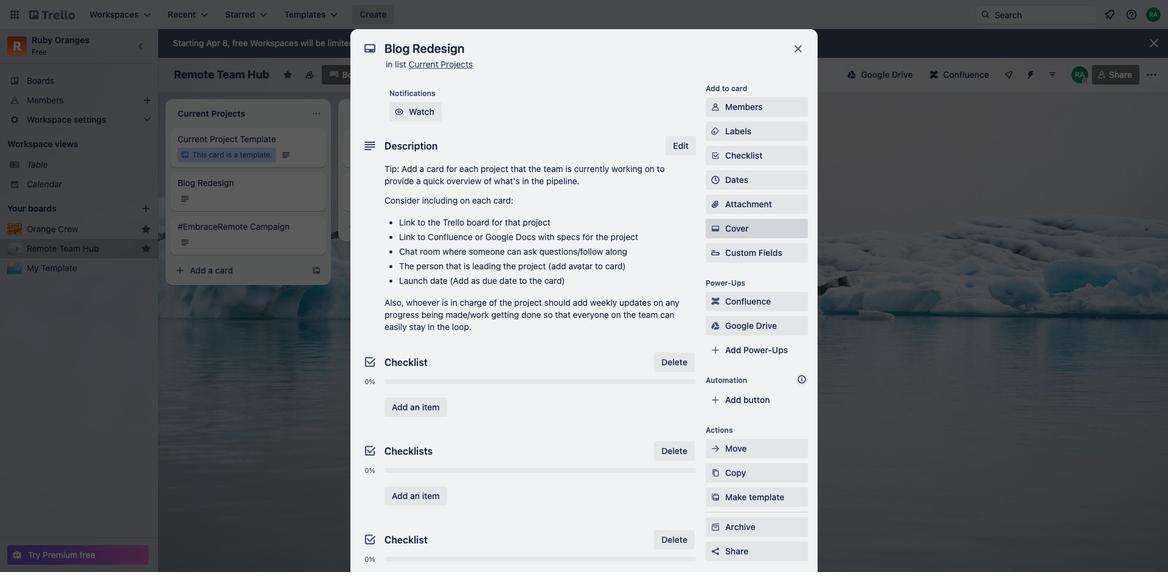 Task type: vqa. For each thing, say whether or not it's contained in the screenshot.
leftmost Confluence
yes



Task type: locate. For each thing, give the bounding box(es) containing it.
being
[[422, 310, 444, 320]]

sm image
[[710, 101, 722, 113], [710, 296, 722, 308], [710, 443, 722, 455], [710, 492, 722, 504], [710, 522, 722, 534]]

hub left star or unstar board image on the top left
[[248, 68, 269, 81]]

share button
[[1092, 65, 1140, 85], [706, 542, 808, 562]]

workspace navigation collapse icon image
[[133, 38, 150, 55]]

checklist for 1st delete 'link' from the top of the page
[[385, 357, 428, 368]]

1 delete link from the top
[[654, 353, 695, 373]]

1 horizontal spatial free
[[232, 38, 248, 48]]

1 horizontal spatial date
[[500, 276, 517, 286]]

1 vertical spatial launch
[[399, 276, 428, 286]]

sm image inside watch button
[[393, 106, 405, 118]]

create from template… image for nordic launch
[[485, 222, 494, 232]]

1 vertical spatial for
[[492, 217, 503, 228]]

1 horizontal spatial power-
[[744, 345, 772, 355]]

add a card for project
[[190, 265, 233, 276]]

sm image inside the copy link
[[710, 467, 722, 480]]

members down the boards
[[27, 95, 64, 105]]

campaign
[[377, 178, 417, 188], [250, 222, 290, 232]]

create from template… image
[[485, 222, 494, 232], [312, 266, 321, 276]]

made/work
[[446, 310, 489, 320]]

0 vertical spatial drive
[[892, 69, 913, 80]]

ruby oranges link
[[32, 35, 89, 45]]

0 horizontal spatial hub
[[83, 243, 99, 254]]

5 sm image from the top
[[710, 522, 722, 534]]

0 horizontal spatial campaign
[[250, 222, 290, 232]]

chat
[[399, 247, 418, 257]]

2 horizontal spatial google
[[861, 69, 890, 80]]

drive left confluence button
[[892, 69, 913, 80]]

0 vertical spatial item
[[422, 402, 440, 413]]

1 vertical spatial add a card
[[190, 265, 233, 276]]

0 vertical spatial free
[[232, 38, 248, 48]]

free right 8,
[[232, 38, 248, 48]]

3 sm image from the top
[[710, 443, 722, 455]]

that down should
[[555, 310, 571, 320]]

0 horizontal spatial free
[[80, 550, 95, 561]]

1 horizontal spatial google drive
[[861, 69, 913, 80]]

0 horizontal spatial google
[[486, 232, 514, 242]]

an down the checklists
[[410, 491, 420, 502]]

1 link from the top
[[399, 217, 415, 228]]

0 vertical spatial delete link
[[654, 353, 695, 373]]

nordic launch
[[351, 134, 408, 144]]

1 horizontal spatial remote
[[174, 68, 214, 81]]

move link
[[706, 439, 808, 459]]

add to card
[[706, 84, 748, 93]]

can
[[507, 247, 522, 257], [661, 310, 675, 320]]

remote inside text field
[[174, 68, 214, 81]]

1 vertical spatial item
[[422, 491, 440, 502]]

share
[[1110, 69, 1133, 80], [726, 547, 749, 557]]

1 horizontal spatial share
[[1110, 69, 1133, 80]]

1 vertical spatial add a card button
[[170, 261, 304, 281]]

provide
[[385, 176, 414, 186]]

1 vertical spatial hub
[[83, 243, 99, 254]]

template right my at the left of the page
[[41, 263, 77, 273]]

1 horizontal spatial ups
[[772, 345, 788, 355]]

remote down orange
[[27, 243, 57, 254]]

card:
[[494, 195, 514, 206]]

sm image left archive
[[710, 522, 722, 534]]

2 sm image from the top
[[710, 296, 722, 308]]

my template
[[27, 263, 77, 273]]

add
[[706, 84, 720, 93], [402, 164, 417, 174], [363, 222, 379, 232], [190, 265, 206, 276], [726, 345, 742, 355], [726, 395, 742, 405], [392, 402, 408, 413], [392, 491, 408, 502]]

sm image left copy
[[710, 467, 722, 480]]

1 horizontal spatial create from template… image
[[485, 222, 494, 232]]

0 horizontal spatial add a card
[[190, 265, 233, 276]]

0%
[[365, 378, 375, 386], [365, 467, 375, 475], [365, 556, 375, 564]]

campaign down blog redesign link
[[250, 222, 290, 232]]

also,
[[385, 298, 404, 308]]

easily
[[385, 322, 407, 332]]

members link up labels link
[[706, 97, 808, 117]]

1 vertical spatial can
[[661, 310, 675, 320]]

my
[[27, 263, 39, 273]]

2 vertical spatial confluence
[[726, 296, 771, 307]]

sm image down the power-ups at the right of the page
[[710, 296, 722, 308]]

on down weekly
[[611, 310, 621, 320]]

1 vertical spatial of
[[489, 298, 497, 308]]

campaign for #embraceremote campaign
[[250, 222, 290, 232]]

None text field
[[379, 38, 780, 60]]

archive
[[726, 522, 756, 533]]

share down archive
[[726, 547, 749, 557]]

1 horizontal spatial google
[[726, 321, 754, 331]]

ruby anderson (rubyanderson7) image
[[1072, 66, 1089, 83]]

link
[[399, 217, 415, 228], [399, 232, 415, 242]]

ruby anderson (rubyanderson7) image
[[1147, 7, 1161, 22]]

item
[[422, 402, 440, 413], [422, 491, 440, 502]]

item for second add an item button from the top of the page
[[422, 491, 440, 502]]

starred icon image for orange crew
[[141, 225, 151, 234]]

delete for third delete 'link'
[[662, 535, 688, 545]]

of inside tip: add a card for each project that the team is currently working on to provide a quick overview of what's in the pipeline.
[[484, 176, 492, 186]]

for up overview
[[446, 164, 457, 174]]

calendar link
[[27, 178, 151, 191]]

0 horizontal spatial add a card button
[[170, 261, 304, 281]]

0 horizontal spatial confluence
[[428, 232, 473, 242]]

2 0% from the top
[[365, 467, 375, 475]]

of up getting
[[489, 298, 497, 308]]

sm image for watch
[[393, 106, 405, 118]]

0 horizontal spatial team
[[544, 164, 563, 174]]

2 vertical spatial for
[[583, 232, 594, 242]]

1 vertical spatial campaign
[[250, 222, 290, 232]]

leading
[[473, 261, 501, 271]]

1 vertical spatial checklist
[[385, 357, 428, 368]]

2 horizontal spatial confluence
[[944, 69, 990, 80]]

1 horizontal spatial for
[[492, 217, 503, 228]]

a up 'ebook campaign' link
[[420, 164, 424, 174]]

1 vertical spatial card)
[[545, 276, 565, 286]]

2 add an item from the top
[[392, 491, 440, 502]]

add a card down #embraceremote
[[190, 265, 233, 276]]

Board name text field
[[168, 65, 276, 85]]

1 starred icon image from the top
[[141, 225, 151, 234]]

boards
[[27, 75, 54, 86]]

1 vertical spatial google
[[486, 232, 514, 242]]

link up chat
[[399, 232, 415, 242]]

for right board on the left
[[492, 217, 503, 228]]

1 vertical spatial link
[[399, 232, 415, 242]]

can down any
[[661, 310, 675, 320]]

current inside current project template link
[[178, 134, 208, 144]]

each inside tip: add a card for each project that the team is currently working on to provide a quick overview of what's in the pipeline.
[[460, 164, 479, 174]]

1 horizontal spatial current
[[409, 59, 439, 69]]

team up pipeline.
[[544, 164, 563, 174]]

remote team hub down 8,
[[174, 68, 269, 81]]

0 vertical spatial hub
[[248, 68, 269, 81]]

0 vertical spatial an
[[410, 402, 420, 413]]

current up the this on the top left of page
[[178, 134, 208, 144]]

in right the what's on the left of page
[[522, 176, 529, 186]]

google inside link to the trello board for that project link to confluence or google docs with specs for the project chat room where someone can ask questions/follow along the person that is leading the project (add avatar to card) launch date (add as due date to the card)
[[486, 232, 514, 242]]

template up template.
[[240, 134, 276, 144]]

0 horizontal spatial team
[[59, 243, 80, 254]]

can left the ask
[[507, 247, 522, 257]]

1 vertical spatial delete
[[662, 446, 688, 457]]

current right list
[[409, 59, 439, 69]]

add a card button down #embraceremote campaign
[[170, 261, 304, 281]]

1 vertical spatial remote team hub
[[27, 243, 99, 254]]

card up 'quick'
[[427, 164, 444, 174]]

an up the checklists
[[410, 402, 420, 413]]

my template link
[[27, 262, 151, 275]]

on left any
[[654, 298, 664, 308]]

starred icon image
[[141, 225, 151, 234], [141, 244, 151, 254]]

sm image inside archive link
[[710, 522, 722, 534]]

team down crew
[[59, 243, 80, 254]]

each left "card:"
[[472, 195, 491, 206]]

0 horizontal spatial members
[[27, 95, 64, 105]]

sm image left cover
[[710, 223, 722, 235]]

link to the trello board for that project link to confluence or google docs with specs for the project chat room where someone can ask questions/follow along the person that is leading the project (add avatar to card) launch date (add as due date to the card)
[[399, 217, 639, 286]]

1 sm image from the top
[[710, 101, 722, 113]]

1 vertical spatial free
[[80, 550, 95, 561]]

1 0% from the top
[[365, 378, 375, 386]]

add an item button
[[385, 398, 447, 418], [385, 487, 447, 506]]

hub up my template link
[[83, 243, 99, 254]]

date down person
[[430, 276, 448, 286]]

project up the with at left top
[[523, 217, 551, 228]]

tip:
[[385, 164, 399, 174]]

2 vertical spatial 0%
[[365, 556, 375, 564]]

1 vertical spatial an
[[410, 491, 420, 502]]

2 vertical spatial delete link
[[654, 531, 695, 550]]

can inside link to the trello board for that project link to confluence or google docs with specs for the project chat room where someone can ask questions/follow along the person that is leading the project (add avatar to card) launch date (add as due date to the card)
[[507, 247, 522, 257]]

0 vertical spatial can
[[507, 247, 522, 257]]

1 vertical spatial power-
[[744, 345, 772, 355]]

launch right nordic at the top of the page
[[379, 134, 408, 144]]

sm image inside make template link
[[710, 492, 722, 504]]

checklist
[[726, 150, 763, 161], [385, 357, 428, 368], [385, 535, 428, 546]]

projects
[[441, 59, 473, 69]]

1 item from the top
[[422, 402, 440, 413]]

drive up add power-ups at the right
[[756, 321, 777, 331]]

add an item
[[392, 402, 440, 413], [392, 491, 440, 502]]

dates button
[[706, 170, 808, 190]]

drive inside button
[[892, 69, 913, 80]]

1 vertical spatial create from template… image
[[312, 266, 321, 276]]

create button
[[353, 5, 394, 24]]

sm image for members
[[710, 101, 722, 113]]

sm image for labels
[[710, 125, 722, 138]]

0 vertical spatial current
[[409, 59, 439, 69]]

2 item from the top
[[422, 491, 440, 502]]

make template link
[[706, 488, 808, 508]]

0 horizontal spatial remote team hub
[[27, 243, 99, 254]]

1 horizontal spatial can
[[661, 310, 675, 320]]

the
[[399, 261, 414, 271]]

1 delete from the top
[[662, 357, 688, 368]]

add an item down the checklists
[[392, 491, 440, 502]]

sm image inside cover link
[[710, 223, 722, 235]]

1 an from the top
[[410, 402, 420, 413]]

checklists
[[385, 446, 433, 457]]

edit button
[[666, 136, 696, 156]]

power- down custom
[[706, 279, 732, 288]]

to up labels
[[722, 84, 730, 93]]

1 date from the left
[[430, 276, 448, 286]]

members link
[[0, 91, 158, 110], [706, 97, 808, 117]]

add button
[[726, 395, 770, 405]]

learn
[[434, 38, 456, 48]]

trello
[[443, 217, 465, 228]]

launch
[[379, 134, 408, 144], [399, 276, 428, 286]]

add an item up the checklists
[[392, 402, 440, 413]]

of left the what's on the left of page
[[484, 176, 492, 186]]

sm image down add to card
[[710, 101, 722, 113]]

1 horizontal spatial add a card button
[[343, 217, 477, 237]]

1 horizontal spatial members link
[[706, 97, 808, 117]]

2 link from the top
[[399, 232, 415, 242]]

1 vertical spatial ups
[[772, 345, 788, 355]]

star or unstar board image
[[283, 70, 293, 80]]

0 vertical spatial 0%
[[365, 378, 375, 386]]

team down "updates"
[[639, 310, 658, 320]]

is up pipeline.
[[566, 164, 572, 174]]

0 vertical spatial each
[[460, 164, 479, 174]]

1 vertical spatial delete link
[[654, 442, 695, 461]]

launch down the
[[399, 276, 428, 286]]

add a card button for launch
[[343, 217, 477, 237]]

0% for 2nd delete 'link' from the bottom
[[365, 467, 375, 475]]

team inside tip: add a card for each project that the team is currently working on to provide a quick overview of what's in the pipeline.
[[544, 164, 563, 174]]

board
[[467, 217, 490, 228]]

to right working
[[657, 164, 665, 174]]

free inside button
[[80, 550, 95, 561]]

for right specs
[[583, 232, 594, 242]]

for inside tip: add a card for each project that the team is currently working on to provide a quick overview of what's in the pipeline.
[[446, 164, 457, 174]]

sm image for copy
[[710, 467, 722, 480]]

views
[[55, 139, 78, 149]]

0 horizontal spatial drive
[[756, 321, 777, 331]]

0 horizontal spatial current
[[178, 134, 208, 144]]

about
[[481, 38, 504, 48]]

add inside tip: add a card for each project that the team is currently working on to provide a quick overview of what's in the pipeline.
[[402, 164, 417, 174]]

confluence left power ups icon
[[944, 69, 990, 80]]

ups
[[732, 279, 746, 288], [772, 345, 788, 355]]

1 horizontal spatial add a card
[[363, 222, 406, 232]]

1 horizontal spatial team
[[639, 310, 658, 320]]

project up along
[[611, 232, 639, 242]]

remote team hub inside remote team hub button
[[27, 243, 99, 254]]

add a card for launch
[[363, 222, 406, 232]]

2 starred icon image from the top
[[141, 244, 151, 254]]

1 vertical spatial add an item button
[[385, 487, 447, 506]]

r
[[13, 39, 21, 53]]

1 vertical spatial add an item
[[392, 491, 440, 502]]

0 vertical spatial link
[[399, 217, 415, 228]]

1 vertical spatial remote
[[27, 243, 57, 254]]

due
[[483, 276, 497, 286]]

1 horizontal spatial campaign
[[377, 178, 417, 188]]

team
[[544, 164, 563, 174], [639, 310, 658, 320]]

this
[[192, 150, 207, 159]]

0 horizontal spatial share
[[726, 547, 749, 557]]

premium
[[43, 550, 77, 561]]

1 horizontal spatial remote team hub
[[174, 68, 269, 81]]

3 0% from the top
[[365, 556, 375, 564]]

project inside tip: add a card for each project that the team is currently working on to provide a quick overview of what's in the pipeline.
[[481, 164, 509, 174]]

add an item for 2nd add an item button from the bottom of the page
[[392, 402, 440, 413]]

1 horizontal spatial drive
[[892, 69, 913, 80]]

1 vertical spatial each
[[472, 195, 491, 206]]

be
[[316, 38, 326, 48]]

blog redesign link
[[178, 177, 319, 189]]

copy
[[726, 468, 746, 478]]

date right due
[[500, 276, 517, 286]]

2 vertical spatial checklist
[[385, 535, 428, 546]]

that down where
[[446, 261, 462, 271]]

the down "updates"
[[624, 310, 636, 320]]

members link down the boards
[[0, 91, 158, 110]]

a
[[234, 150, 238, 159], [420, 164, 424, 174], [416, 176, 421, 186], [381, 222, 386, 232], [208, 265, 213, 276]]

power ups image
[[1004, 70, 1014, 80]]

ruby oranges free
[[32, 35, 89, 57]]

learn more about collaborator limits link
[[434, 38, 576, 48]]

orange
[[27, 224, 56, 234]]

that up the what's on the left of page
[[511, 164, 526, 174]]

1 vertical spatial team
[[639, 310, 658, 320]]

0 vertical spatial remote team hub
[[174, 68, 269, 81]]

sm image
[[393, 106, 405, 118], [710, 125, 722, 138], [710, 223, 722, 235], [710, 320, 722, 332], [710, 467, 722, 480]]

add power-ups link
[[706, 341, 808, 360]]

item up the checklists
[[422, 402, 440, 413]]

remote down the starting
[[174, 68, 214, 81]]

template
[[749, 492, 785, 503]]

sm image left the watch
[[393, 106, 405, 118]]

ebook
[[351, 178, 375, 188]]

0 horizontal spatial date
[[430, 276, 448, 286]]

avatar
[[569, 261, 593, 271]]

remote team hub button
[[27, 243, 136, 255]]

1 vertical spatial starred icon image
[[141, 244, 151, 254]]

confluence
[[944, 69, 990, 80], [428, 232, 473, 242], [726, 296, 771, 307]]

0 vertical spatial template
[[240, 134, 276, 144]]

try premium free
[[28, 550, 95, 561]]

4 sm image from the top
[[710, 492, 722, 504]]

is up "being"
[[442, 298, 448, 308]]

is up '(add'
[[464, 261, 470, 271]]

card) down along
[[605, 261, 626, 271]]

0 vertical spatial of
[[484, 176, 492, 186]]

stay
[[409, 322, 426, 332]]

crew
[[58, 224, 78, 234]]

sm image left labels
[[710, 125, 722, 138]]

add a card button for project
[[170, 261, 304, 281]]

a left 'quick'
[[416, 176, 421, 186]]

so
[[544, 310, 553, 320]]

0 vertical spatial starred icon image
[[141, 225, 151, 234]]

google drive inside button
[[861, 69, 913, 80]]

0 horizontal spatial remote
[[27, 243, 57, 254]]

confluence inside button
[[944, 69, 990, 80]]

loop.
[[452, 322, 472, 332]]

share button right ruby anderson (rubyanderson7) icon
[[1092, 65, 1140, 85]]

archive link
[[706, 518, 808, 537]]

add an item for second add an item button from the top of the page
[[392, 491, 440, 502]]

sm image inside labels link
[[710, 125, 722, 138]]

current
[[409, 59, 439, 69], [178, 134, 208, 144]]

0 vertical spatial remote
[[174, 68, 214, 81]]

1 horizontal spatial share button
[[1092, 65, 1140, 85]]

can inside also, whoever is in charge of the project should add weekly updates on any progress being made/work getting done so that everyone on the team can easily stay in the loop.
[[661, 310, 675, 320]]

item down the checklists
[[422, 491, 440, 502]]

sm image left make
[[710, 492, 722, 504]]

0 vertical spatial add a card
[[363, 222, 406, 232]]

sm image down actions
[[710, 443, 722, 455]]

1 vertical spatial 0%
[[365, 467, 375, 475]]

1 add an item from the top
[[392, 402, 440, 413]]

1 vertical spatial confluence
[[428, 232, 473, 242]]

card) down (add
[[545, 276, 565, 286]]

add a card down consider
[[363, 222, 406, 232]]

1 horizontal spatial template
[[240, 134, 276, 144]]

that inside tip: add a card for each project that the team is currently working on to provide a quick overview of what's in the pipeline.
[[511, 164, 526, 174]]

add a card button up chat
[[343, 217, 477, 237]]

1 horizontal spatial hub
[[248, 68, 269, 81]]

2 add an item button from the top
[[385, 487, 447, 506]]

2 delete from the top
[[662, 446, 688, 457]]

board link
[[322, 65, 374, 85]]

oranges
[[55, 35, 89, 45]]

0 vertical spatial google drive
[[861, 69, 913, 80]]

to down including
[[418, 217, 426, 228]]

team down 8,
[[217, 68, 245, 81]]

the left trello
[[428, 217, 441, 228]]

template
[[240, 134, 276, 144], [41, 263, 77, 273]]

share button down archive link
[[706, 542, 808, 562]]

cover
[[726, 223, 749, 234]]

0 vertical spatial share button
[[1092, 65, 1140, 85]]

members up labels
[[726, 102, 763, 112]]

card inside tip: add a card for each project that the team is currently working on to provide a quick overview of what's in the pipeline.
[[427, 164, 444, 174]]

google drive button
[[841, 65, 921, 85]]

project up done
[[515, 298, 542, 308]]

ups down custom
[[732, 279, 746, 288]]

working
[[612, 164, 643, 174]]

delete
[[662, 357, 688, 368], [662, 446, 688, 457], [662, 535, 688, 545]]

project up the what's on the left of page
[[481, 164, 509, 174]]

boards
[[28, 203, 57, 214]]

0 horizontal spatial power-
[[706, 279, 732, 288]]

3 delete from the top
[[662, 535, 688, 545]]

sm image inside move link
[[710, 443, 722, 455]]

power-ups
[[706, 279, 746, 288]]

custom fields button
[[706, 247, 808, 259]]

link down consider
[[399, 217, 415, 228]]

the up getting
[[500, 298, 512, 308]]

power- up automation
[[744, 345, 772, 355]]



Task type: describe. For each thing, give the bounding box(es) containing it.
starting apr 8, free workspaces will be limited to 10 collaborators. learn more about collaborator limits
[[173, 38, 576, 48]]

team inside also, whoever is in charge of the project should add weekly updates on any progress being made/work getting done so that everyone on the team can easily stay in the loop.
[[639, 310, 658, 320]]

table link
[[27, 159, 151, 171]]

blog
[[178, 178, 195, 188]]

0 horizontal spatial card)
[[545, 276, 565, 286]]

collaborator
[[506, 38, 553, 48]]

the down "being"
[[437, 322, 450, 332]]

whoever
[[406, 298, 440, 308]]

open information menu image
[[1126, 9, 1138, 21]]

sm image for move
[[710, 443, 722, 455]]

ruby
[[32, 35, 53, 45]]

a down #embraceremote
[[208, 265, 213, 276]]

charge
[[460, 298, 487, 308]]

where
[[443, 247, 467, 257]]

3 delete link from the top
[[654, 531, 695, 550]]

in inside tip: add a card for each project that the team is currently working on to provide a quick overview of what's in the pipeline.
[[522, 176, 529, 186]]

starred icon image for remote team hub
[[141, 244, 151, 254]]

sm image for confluence
[[710, 296, 722, 308]]

on inside tip: add a card for each project that the team is currently working on to provide a quick overview of what's in the pipeline.
[[645, 164, 655, 174]]

0 vertical spatial launch
[[379, 134, 408, 144]]

project
[[210, 134, 238, 144]]

make template
[[726, 492, 785, 503]]

add inside 'button'
[[726, 395, 742, 405]]

will
[[301, 38, 313, 48]]

sm image for cover
[[710, 223, 722, 235]]

current project template
[[178, 134, 276, 144]]

person
[[417, 261, 444, 271]]

limited
[[328, 38, 354, 48]]

project down the ask
[[518, 261, 546, 271]]

as
[[471, 276, 480, 286]]

custom fields
[[726, 248, 783, 258]]

to up room
[[418, 232, 426, 242]]

card up labels
[[732, 84, 748, 93]]

orange crew
[[27, 224, 78, 234]]

consider including on each card:
[[385, 195, 514, 206]]

any
[[666, 298, 680, 308]]

launch inside link to the trello board for that project link to confluence or google docs with specs for the project chat room where someone can ask questions/follow along the person that is leading the project (add avatar to card) launch date (add as due date to the card)
[[399, 276, 428, 286]]

collaborators.
[[378, 38, 432, 48]]

the up along
[[596, 232, 609, 242]]

workspace views
[[7, 139, 78, 149]]

the left currently
[[529, 164, 541, 174]]

0 vertical spatial card)
[[605, 261, 626, 271]]

tip: add a card for each project that the team is currently working on to provide a quick overview of what's in the pipeline.
[[385, 164, 665, 186]]

2 vertical spatial google
[[726, 321, 754, 331]]

0 notifications image
[[1103, 7, 1118, 22]]

limits
[[556, 38, 576, 48]]

nordic launch link
[[351, 133, 492, 145]]

remote team hub inside remote team hub text field
[[174, 68, 269, 81]]

that inside also, whoever is in charge of the project should add weekly updates on any progress being made/work getting done so that everyone on the team can easily stay in the loop.
[[555, 310, 571, 320]]

attachment
[[726, 199, 772, 209]]

1 horizontal spatial members
[[726, 102, 763, 112]]

actions
[[706, 426, 733, 435]]

quick
[[423, 176, 445, 186]]

remote inside button
[[27, 243, 57, 254]]

currently
[[574, 164, 609, 174]]

ask
[[524, 247, 537, 257]]

card right the this on the top left of page
[[209, 150, 224, 159]]

r link
[[7, 37, 27, 56]]

button
[[744, 395, 770, 405]]

apr
[[206, 38, 220, 48]]

#embraceremote campaign link
[[178, 221, 319, 233]]

(add
[[450, 276, 469, 286]]

to down the ask
[[519, 276, 527, 286]]

delete for 1st delete 'link' from the top of the page
[[662, 357, 688, 368]]

0% for 1st delete 'link' from the top of the page
[[365, 378, 375, 386]]

(add
[[548, 261, 567, 271]]

checklist group
[[360, 388, 696, 393]]

in down "being"
[[428, 322, 435, 332]]

calendar
[[27, 179, 62, 189]]

confluence inside link to the trello board for that project link to confluence or google docs with specs for the project chat room where someone can ask questions/follow along the person that is leading the project (add avatar to card) launch date (add as due date to the card)
[[428, 232, 473, 242]]

or
[[475, 232, 483, 242]]

1 vertical spatial drive
[[756, 321, 777, 331]]

the down the ask
[[530, 276, 542, 286]]

google inside button
[[861, 69, 890, 80]]

hub inside text field
[[248, 68, 269, 81]]

current projects link
[[409, 59, 473, 69]]

attachment button
[[706, 195, 808, 214]]

Search field
[[991, 5, 1097, 24]]

add
[[573, 298, 588, 308]]

2 date from the left
[[500, 276, 517, 286]]

to inside tip: add a card for each project that the team is currently working on to provide a quick overview of what's in the pipeline.
[[657, 164, 665, 174]]

that up docs
[[505, 217, 521, 228]]

0 horizontal spatial template
[[41, 263, 77, 273]]

2 an from the top
[[410, 491, 420, 502]]

specs
[[557, 232, 580, 242]]

current project template link
[[178, 133, 319, 145]]

is inside also, whoever is in charge of the project should add weekly updates on any progress being made/work getting done so that everyone on the team can easily stay in the loop.
[[442, 298, 448, 308]]

labels link
[[706, 122, 808, 141]]

ups inside add power-ups link
[[772, 345, 788, 355]]

item for 2nd add an item button from the bottom of the page
[[422, 402, 440, 413]]

cover link
[[706, 219, 808, 239]]

project inside also, whoever is in charge of the project should add weekly updates on any progress being made/work getting done so that everyone on the team can easily stay in the loop.
[[515, 298, 542, 308]]

try
[[28, 550, 40, 561]]

progress
[[385, 310, 419, 320]]

free
[[32, 47, 47, 57]]

1 horizontal spatial confluence
[[726, 296, 771, 307]]

workspaces
[[250, 38, 298, 48]]

team inside text field
[[217, 68, 245, 81]]

share for "share" button to the top
[[1110, 69, 1133, 80]]

description
[[385, 141, 438, 152]]

a down consider
[[381, 222, 386, 232]]

share for the leftmost "share" button
[[726, 547, 749, 557]]

0% for third delete 'link'
[[365, 556, 375, 564]]

show menu image
[[1146, 69, 1158, 81]]

is inside tip: add a card for each project that the team is currently working on to provide a quick overview of what's in the pipeline.
[[566, 164, 572, 174]]

move
[[726, 444, 747, 454]]

add board image
[[141, 204, 151, 214]]

workspace visible image
[[305, 70, 314, 80]]

#embraceremote
[[178, 222, 248, 232]]

in list current projects
[[386, 59, 473, 69]]

10
[[367, 38, 376, 48]]

checklist for third delete 'link'
[[385, 535, 428, 546]]

card down #embraceremote campaign
[[215, 265, 233, 276]]

0 horizontal spatial ups
[[732, 279, 746, 288]]

your boards with 3 items element
[[7, 201, 123, 216]]

sm image for google drive
[[710, 320, 722, 332]]

0 vertical spatial power-
[[706, 279, 732, 288]]

0 horizontal spatial google drive
[[726, 321, 777, 331]]

in up made/work
[[451, 298, 458, 308]]

#embraceremote campaign
[[178, 222, 290, 232]]

nordic
[[351, 134, 377, 144]]

updates
[[620, 298, 652, 308]]

a down "current project template"
[[234, 150, 238, 159]]

campaign for ebook campaign
[[377, 178, 417, 188]]

create
[[360, 9, 387, 19]]

0 horizontal spatial share button
[[706, 542, 808, 562]]

2 delete link from the top
[[654, 442, 695, 461]]

to left 10
[[356, 38, 364, 48]]

the left pipeline.
[[532, 176, 544, 186]]

is down "current project template"
[[226, 150, 232, 159]]

edit
[[673, 141, 689, 151]]

labels
[[726, 126, 752, 136]]

your
[[7, 203, 26, 214]]

is inside link to the trello board for that project link to confluence or google docs with specs for the project chat room where someone can ask questions/follow along the person that is leading the project (add avatar to card) launch date (add as due date to the card)
[[464, 261, 470, 271]]

hub inside button
[[83, 243, 99, 254]]

create from template… image for current project template
[[312, 266, 321, 276]]

someone
[[469, 247, 505, 257]]

docs
[[516, 232, 536, 242]]

board
[[342, 69, 366, 80]]

sm image for archive
[[710, 522, 722, 534]]

on down overview
[[460, 195, 470, 206]]

sm image for make template
[[710, 492, 722, 504]]

1 add an item button from the top
[[385, 398, 447, 418]]

of inside also, whoever is in charge of the project should add weekly updates on any progress being made/work getting done so that everyone on the team can easily stay in the loop.
[[489, 298, 497, 308]]

primary element
[[0, 0, 1169, 29]]

overview
[[447, 176, 482, 186]]

2 horizontal spatial for
[[583, 232, 594, 242]]

the right "leading"
[[503, 261, 516, 271]]

done
[[522, 310, 541, 320]]

checklist inside checklist 'button'
[[726, 150, 763, 161]]

search image
[[981, 10, 991, 19]]

to right avatar
[[595, 261, 603, 271]]

delete for 2nd delete 'link' from the bottom
[[662, 446, 688, 457]]

in left list
[[386, 59, 393, 69]]

consider
[[385, 195, 420, 206]]

team inside button
[[59, 243, 80, 254]]

with
[[538, 232, 555, 242]]

0 horizontal spatial members link
[[0, 91, 158, 110]]

add button button
[[706, 391, 808, 410]]

try premium free button
[[7, 546, 149, 565]]

card down consider
[[388, 222, 406, 232]]



